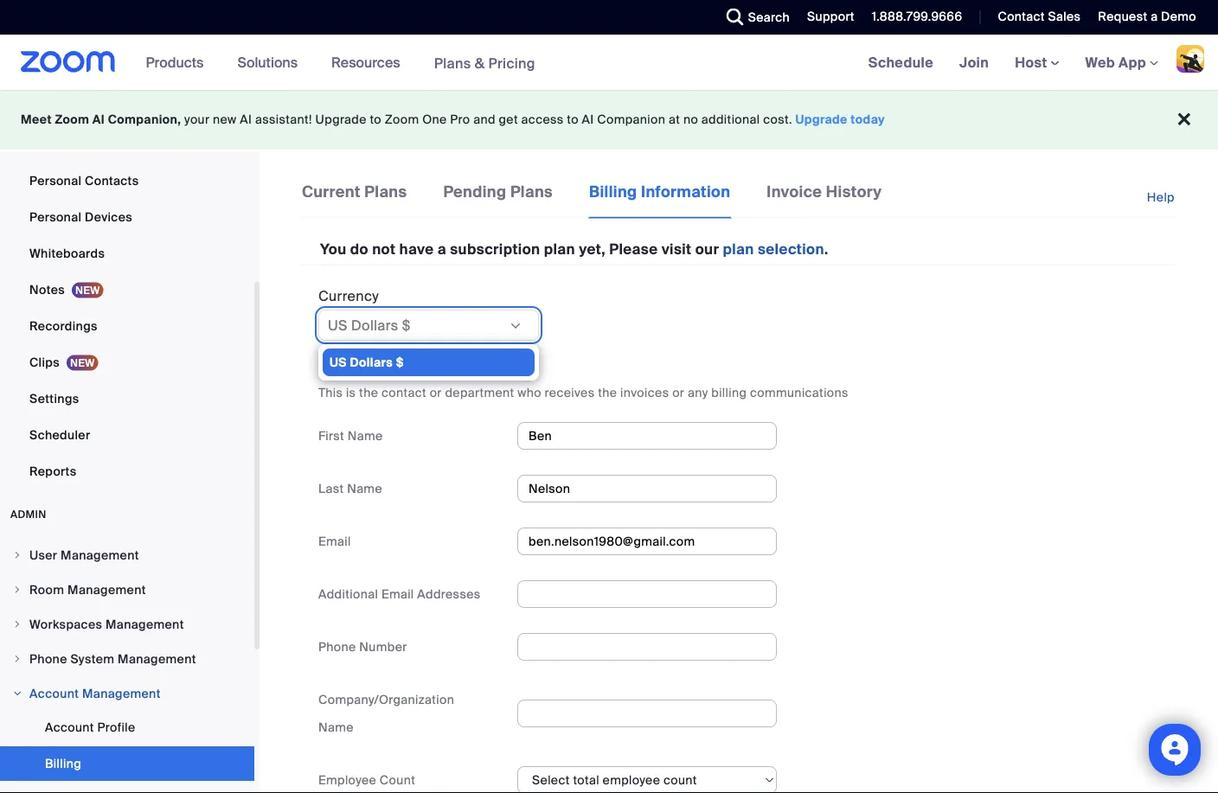 Task type: describe. For each thing, give the bounding box(es) containing it.
current plans
[[302, 182, 407, 202]]

account for account profile
[[45, 719, 94, 735]]

clips link
[[0, 345, 254, 380]]

account profile link
[[0, 710, 254, 745]]

invoice
[[767, 182, 822, 202]]

billing inside billing link
[[45, 756, 81, 772]]

count
[[380, 772, 415, 788]]

us dollars $ list box
[[323, 349, 535, 376]]

plans for current plans
[[365, 182, 407, 202]]

dollars inside list box
[[350, 354, 393, 370]]

1 the from the left
[[359, 385, 378, 401]]

profile
[[97, 719, 135, 735]]

do
[[350, 240, 369, 259]]

current plans link
[[301, 180, 408, 217]]

user management menu item
[[0, 539, 254, 572]]

selection
[[758, 240, 825, 259]]

billing contact this is the contact or department who receives the invoices or any billing communications
[[318, 359, 849, 401]]

number
[[359, 639, 407, 655]]

.
[[825, 240, 829, 259]]

0 horizontal spatial email
[[318, 533, 351, 549]]

phone for phone system management
[[29, 651, 67, 667]]

search
[[748, 9, 790, 25]]

first name
[[318, 428, 383, 444]]

room management
[[29, 582, 146, 598]]

plans for pending plans
[[510, 182, 553, 202]]

zoom logo image
[[21, 51, 116, 73]]

management for user management
[[61, 547, 139, 563]]

meet zoom ai companion, your new ai assistant! upgrade to zoom one pro and get access to ai companion at no additional cost. upgrade today
[[21, 112, 885, 128]]

web app
[[1085, 53, 1146, 71]]

billing for information
[[589, 182, 637, 202]]

none text field inside main content main content
[[517, 422, 777, 450]]

who
[[518, 385, 541, 401]]

name for first name
[[348, 428, 383, 444]]

management for room management
[[68, 582, 146, 598]]

workspaces management menu item
[[0, 608, 254, 641]]

phone number
[[318, 639, 407, 655]]

company/organization name
[[318, 692, 454, 735]]

meet
[[21, 112, 52, 128]]

currency
[[318, 287, 379, 305]]

hide options image
[[509, 319, 523, 333]]

right image for room management
[[12, 585, 22, 595]]

contact
[[382, 385, 426, 401]]

account for account management
[[29, 686, 79, 702]]

3 ai from the left
[[582, 112, 594, 128]]

sales
[[1048, 9, 1081, 25]]

yet,
[[579, 240, 606, 259]]

whiteboards link
[[0, 236, 254, 271]]

at
[[669, 112, 680, 128]]

reports
[[29, 463, 77, 479]]

side navigation navigation
[[0, 0, 260, 793]]

plan selection link
[[723, 240, 825, 259]]

meetings navigation
[[855, 35, 1218, 91]]

2 the from the left
[[598, 385, 617, 401]]

products button
[[146, 35, 211, 90]]

have
[[399, 240, 434, 259]]

2 to from the left
[[567, 112, 579, 128]]

current
[[302, 182, 361, 202]]

management for workspaces management
[[106, 616, 184, 632]]

you do not have a subscription plan yet, please visit our plan selection .
[[320, 240, 829, 259]]

right image for workspaces management
[[12, 619, 22, 630]]

billing
[[711, 385, 747, 401]]

support
[[807, 9, 855, 25]]

us dollars $ inside popup button
[[328, 316, 411, 334]]

$ inside list box
[[396, 354, 404, 370]]

us dollars $ inside list box
[[330, 354, 404, 370]]

is
[[346, 385, 356, 401]]

phone system management
[[29, 651, 196, 667]]

&
[[475, 54, 485, 72]]

user
[[29, 547, 57, 563]]

contact sales
[[998, 9, 1081, 25]]

billing for contact
[[318, 359, 361, 377]]

invoices
[[620, 385, 669, 401]]

scheduler
[[29, 427, 90, 443]]

resources button
[[331, 35, 408, 90]]

room
[[29, 582, 64, 598]]

products
[[146, 53, 204, 71]]

addresses
[[417, 586, 481, 602]]

employee count
[[318, 772, 415, 788]]

0 vertical spatial contact
[[998, 9, 1045, 25]]

billing information link
[[588, 180, 731, 219]]

main content main content
[[260, 152, 1218, 793]]

scheduler link
[[0, 418, 254, 453]]

contacts
[[85, 173, 139, 189]]

clips
[[29, 354, 60, 370]]

receives
[[545, 385, 595, 401]]

right image for account
[[12, 689, 22, 699]]

additional email addresses
[[318, 586, 481, 602]]

meet zoom ai companion, footer
[[0, 90, 1218, 150]]

you
[[320, 240, 347, 259]]

please
[[609, 240, 658, 259]]

help
[[1147, 189, 1175, 205]]

get
[[499, 112, 518, 128]]

billing link
[[0, 747, 254, 781]]

1 horizontal spatial a
[[1151, 9, 1158, 25]]

2 plan from the left
[[723, 240, 754, 259]]

schedule
[[868, 53, 934, 71]]

personal menu menu
[[0, 0, 254, 491]]

system
[[70, 651, 115, 667]]

1 or from the left
[[430, 385, 442, 401]]

management for account management
[[82, 686, 161, 702]]

join link
[[947, 35, 1002, 90]]



Task type: locate. For each thing, give the bounding box(es) containing it.
support link
[[794, 0, 859, 35], [807, 9, 855, 25]]

reports link
[[0, 454, 254, 489]]

no
[[683, 112, 698, 128]]

1 vertical spatial a
[[438, 240, 446, 259]]

$ inside popup button
[[402, 316, 411, 334]]

host
[[1015, 53, 1051, 71]]

0 horizontal spatial ai
[[92, 112, 105, 128]]

settings link
[[0, 382, 254, 416]]

phone down workspaces
[[29, 651, 67, 667]]

us dollars $ up 'is'
[[330, 354, 404, 370]]

dollars down currency
[[351, 316, 398, 334]]

phone for phone
[[29, 136, 67, 152]]

0 horizontal spatial upgrade
[[315, 112, 367, 128]]

resources
[[331, 53, 400, 71]]

2 or from the left
[[672, 385, 685, 401]]

name right last
[[347, 481, 382, 497]]

1 horizontal spatial ai
[[240, 112, 252, 128]]

phone inside main content main content
[[318, 639, 356, 655]]

management inside the workspaces management menu item
[[106, 616, 184, 632]]

name for last name
[[347, 481, 382, 497]]

pending plans
[[443, 182, 553, 202]]

0 horizontal spatial to
[[370, 112, 382, 128]]

right image inside the workspaces management menu item
[[12, 619, 22, 630]]

cost.
[[763, 112, 792, 128]]

0 vertical spatial a
[[1151, 9, 1158, 25]]

companion,
[[108, 112, 181, 128]]

to right the access
[[567, 112, 579, 128]]

admin menu menu
[[0, 539, 254, 793]]

additional
[[702, 112, 760, 128]]

subscription
[[450, 240, 540, 259]]

0 vertical spatial us dollars $
[[328, 316, 411, 334]]

to down resources dropdown button
[[370, 112, 382, 128]]

email right additional
[[381, 586, 414, 602]]

0 horizontal spatial the
[[359, 385, 378, 401]]

0 horizontal spatial or
[[430, 385, 442, 401]]

phone inside menu item
[[29, 651, 67, 667]]

right image for phone
[[12, 654, 22, 664]]

recordings
[[29, 318, 98, 334]]

solutions
[[237, 53, 298, 71]]

1 vertical spatial contact
[[365, 359, 420, 377]]

email
[[318, 533, 351, 549], [381, 586, 414, 602]]

right image inside room management menu item
[[12, 585, 22, 595]]

billing information
[[589, 182, 730, 202]]

management inside account management menu item
[[82, 686, 161, 702]]

room management menu item
[[0, 574, 254, 607]]

department
[[445, 385, 514, 401]]

banner
[[0, 35, 1218, 91]]

dollars inside popup button
[[351, 316, 398, 334]]

profile picture image
[[1177, 45, 1204, 73]]

zoom left one
[[385, 112, 419, 128]]

1 horizontal spatial plan
[[723, 240, 754, 259]]

company/organization
[[318, 692, 454, 708]]

1 horizontal spatial upgrade
[[796, 112, 848, 128]]

account up account profile
[[29, 686, 79, 702]]

management up room management
[[61, 547, 139, 563]]

phone inside personal menu menu
[[29, 136, 67, 152]]

management
[[61, 547, 139, 563], [68, 582, 146, 598], [106, 616, 184, 632], [118, 651, 196, 667], [82, 686, 161, 702]]

1 plan from the left
[[544, 240, 575, 259]]

assistant!
[[255, 112, 312, 128]]

us inside us dollars $ list box
[[330, 354, 347, 370]]

demo
[[1161, 9, 1197, 25]]

personal contacts
[[29, 173, 139, 189]]

2 ai from the left
[[240, 112, 252, 128]]

today
[[851, 112, 885, 128]]

ai
[[92, 112, 105, 128], [240, 112, 252, 128], [582, 112, 594, 128]]

billing inside billing information link
[[589, 182, 637, 202]]

plan right our
[[723, 240, 754, 259]]

1 horizontal spatial or
[[672, 385, 685, 401]]

1 right image from the top
[[12, 550, 22, 561]]

personal devices
[[29, 209, 132, 225]]

history
[[826, 182, 882, 202]]

us inside us dollars $ popup button
[[328, 316, 348, 334]]

account management menu
[[0, 710, 254, 793]]

billing up this
[[318, 359, 361, 377]]

banner containing products
[[0, 35, 1218, 91]]

right image inside phone system management menu item
[[12, 654, 22, 664]]

companion
[[597, 112, 666, 128]]

2 horizontal spatial ai
[[582, 112, 594, 128]]

product information navigation
[[133, 35, 548, 91]]

dollars up 'is'
[[350, 354, 393, 370]]

1 horizontal spatial billing
[[318, 359, 361, 377]]

right image left room
[[12, 585, 22, 595]]

0 vertical spatial us
[[328, 316, 348, 334]]

invoice history
[[767, 182, 882, 202]]

personal devices link
[[0, 200, 254, 234]]

management down the workspaces management menu item
[[118, 651, 196, 667]]

name for company/organization name
[[318, 719, 354, 735]]

plans right current
[[365, 182, 407, 202]]

0 vertical spatial name
[[348, 428, 383, 444]]

schedule link
[[855, 35, 947, 90]]

upgrade
[[315, 112, 367, 128], [796, 112, 848, 128]]

ai left companion,
[[92, 112, 105, 128]]

account management menu item
[[0, 677, 254, 710]]

2 vertical spatial billing
[[45, 756, 81, 772]]

right image for user management
[[12, 550, 22, 561]]

devices
[[85, 209, 132, 225]]

2 horizontal spatial billing
[[589, 182, 637, 202]]

additional
[[318, 586, 378, 602]]

phone system management menu item
[[0, 643, 254, 676]]

right image left workspaces
[[12, 619, 22, 630]]

pending
[[443, 182, 507, 202]]

or down us dollars $ list box
[[430, 385, 442, 401]]

web app button
[[1085, 53, 1159, 71]]

personal up personal devices
[[29, 173, 82, 189]]

name up the employee
[[318, 719, 354, 735]]

0 horizontal spatial plans
[[365, 182, 407, 202]]

workspaces
[[29, 616, 102, 632]]

management inside phone system management menu item
[[118, 651, 196, 667]]

1 to from the left
[[370, 112, 382, 128]]

account inside menu item
[[29, 686, 79, 702]]

solutions button
[[237, 35, 305, 90]]

pro
[[450, 112, 470, 128]]

0 horizontal spatial contact
[[365, 359, 420, 377]]

1 right image from the top
[[12, 654, 22, 664]]

2 right image from the top
[[12, 689, 22, 699]]

right image left system
[[12, 654, 22, 664]]

last
[[318, 481, 344, 497]]

upgrade down "product information" navigation
[[315, 112, 367, 128]]

1 personal from the top
[[29, 173, 82, 189]]

1 vertical spatial us dollars $
[[330, 354, 404, 370]]

plans & pricing
[[434, 54, 535, 72]]

the left invoices
[[598, 385, 617, 401]]

3 right image from the top
[[12, 619, 22, 630]]

first
[[318, 428, 344, 444]]

plans
[[434, 54, 471, 72], [365, 182, 407, 202], [510, 182, 553, 202]]

1 horizontal spatial plans
[[434, 54, 471, 72]]

a right have
[[438, 240, 446, 259]]

2 right image from the top
[[12, 585, 22, 595]]

phone for phone number
[[318, 639, 356, 655]]

this
[[318, 385, 343, 401]]

plans inside "product information" navigation
[[434, 54, 471, 72]]

2 upgrade from the left
[[796, 112, 848, 128]]

whiteboards
[[29, 245, 105, 261]]

plans & pricing link
[[434, 54, 535, 72], [434, 54, 535, 72]]

a
[[1151, 9, 1158, 25], [438, 240, 446, 259]]

1 vertical spatial dollars
[[350, 354, 393, 370]]

1 vertical spatial us
[[330, 354, 347, 370]]

visit
[[662, 240, 692, 259]]

us up this
[[330, 354, 347, 370]]

2 zoom from the left
[[385, 112, 419, 128]]

management inside room management menu item
[[68, 582, 146, 598]]

us dollars $
[[328, 316, 411, 334], [330, 354, 404, 370]]

1 vertical spatial account
[[45, 719, 94, 735]]

0 horizontal spatial zoom
[[55, 112, 89, 128]]

0 vertical spatial $
[[402, 316, 411, 334]]

join
[[960, 53, 989, 71]]

settings
[[29, 391, 79, 407]]

billing
[[589, 182, 637, 202], [318, 359, 361, 377], [45, 756, 81, 772]]

plans left & at the left top of page
[[434, 54, 471, 72]]

plan
[[544, 240, 575, 259], [723, 240, 754, 259]]

0 vertical spatial personal
[[29, 173, 82, 189]]

account down account management
[[45, 719, 94, 735]]

right image inside account management menu item
[[12, 689, 22, 699]]

invoice history link
[[766, 180, 883, 217]]

employee
[[318, 772, 376, 788]]

account
[[29, 686, 79, 702], [45, 719, 94, 735]]

0 horizontal spatial plan
[[544, 240, 575, 259]]

2 horizontal spatial plans
[[510, 182, 553, 202]]

1 horizontal spatial to
[[567, 112, 579, 128]]

web
[[1085, 53, 1115, 71]]

us down currency
[[328, 316, 348, 334]]

us
[[328, 316, 348, 334], [330, 354, 347, 370]]

1 horizontal spatial email
[[381, 586, 414, 602]]

0 vertical spatial billing
[[589, 182, 637, 202]]

2 vertical spatial right image
[[12, 619, 22, 630]]

1 horizontal spatial contact
[[998, 9, 1045, 25]]

1 horizontal spatial the
[[598, 385, 617, 401]]

name right first
[[348, 428, 383, 444]]

0 vertical spatial right image
[[12, 654, 22, 664]]

admin
[[10, 508, 47, 521]]

1 vertical spatial right image
[[12, 689, 22, 699]]

1 vertical spatial right image
[[12, 585, 22, 595]]

upgrade today link
[[796, 112, 885, 128]]

1 vertical spatial personal
[[29, 209, 82, 225]]

not
[[372, 240, 396, 259]]

last name
[[318, 481, 382, 497]]

$ up contact
[[396, 354, 404, 370]]

1 ai from the left
[[92, 112, 105, 128]]

$ up us dollars $ list box
[[402, 316, 411, 334]]

phone
[[29, 136, 67, 152], [318, 639, 356, 655], [29, 651, 67, 667]]

contact sales link
[[985, 0, 1085, 35], [998, 9, 1081, 25]]

contact up contact
[[365, 359, 420, 377]]

right image inside 'user management' menu item
[[12, 550, 22, 561]]

0 horizontal spatial billing
[[45, 756, 81, 772]]

None text field
[[517, 422, 777, 450]]

app
[[1119, 53, 1146, 71]]

management up the profile
[[82, 686, 161, 702]]

zoom right meet
[[55, 112, 89, 128]]

2 personal from the top
[[29, 209, 82, 225]]

personal for personal devices
[[29, 209, 82, 225]]

phone link
[[0, 127, 254, 162]]

a left demo
[[1151, 9, 1158, 25]]

account inside menu
[[45, 719, 94, 735]]

phone down meet
[[29, 136, 67, 152]]

right image left account management
[[12, 689, 22, 699]]

plan left yet,
[[544, 240, 575, 259]]

personal up whiteboards
[[29, 209, 82, 225]]

contact inside billing contact this is the contact or department who receives the invoices or any billing communications
[[365, 359, 420, 377]]

right image
[[12, 550, 22, 561], [12, 585, 22, 595], [12, 619, 22, 630]]

right image left user
[[12, 550, 22, 561]]

1 zoom from the left
[[55, 112, 89, 128]]

name inside company/organization name
[[318, 719, 354, 735]]

billing inside billing contact this is the contact or department who receives the invoices or any billing communications
[[318, 359, 361, 377]]

notes link
[[0, 273, 254, 307]]

notes
[[29, 282, 65, 298]]

access
[[521, 112, 564, 128]]

management inside 'user management' menu item
[[61, 547, 139, 563]]

1 vertical spatial email
[[381, 586, 414, 602]]

account management
[[29, 686, 161, 702]]

0 vertical spatial account
[[29, 686, 79, 702]]

right image
[[12, 654, 22, 664], [12, 689, 22, 699]]

2 vertical spatial name
[[318, 719, 354, 735]]

plans right pending
[[510, 182, 553, 202]]

1 horizontal spatial zoom
[[385, 112, 419, 128]]

personal
[[29, 173, 82, 189], [29, 209, 82, 225]]

phone left number
[[318, 639, 356, 655]]

1 upgrade from the left
[[315, 112, 367, 128]]

the right 'is'
[[359, 385, 378, 401]]

0 horizontal spatial a
[[438, 240, 446, 259]]

help link
[[1147, 180, 1177, 215]]

your
[[184, 112, 210, 128]]

workspaces management
[[29, 616, 184, 632]]

management down room management menu item
[[106, 616, 184, 632]]

ai right new
[[240, 112, 252, 128]]

management up workspaces management
[[68, 582, 146, 598]]

billing up please
[[589, 182, 637, 202]]

1 vertical spatial name
[[347, 481, 382, 497]]

None text field
[[517, 475, 777, 503], [517, 528, 777, 555], [517, 580, 777, 608], [517, 633, 777, 661], [517, 700, 777, 728], [517, 475, 777, 503], [517, 528, 777, 555], [517, 580, 777, 608], [517, 633, 777, 661], [517, 700, 777, 728]]

1 vertical spatial billing
[[318, 359, 361, 377]]

1 vertical spatial $
[[396, 354, 404, 370]]

a inside main content
[[438, 240, 446, 259]]

billing down account profile
[[45, 756, 81, 772]]

upgrade right cost.
[[796, 112, 848, 128]]

request
[[1098, 9, 1148, 25]]

name
[[348, 428, 383, 444], [347, 481, 382, 497], [318, 719, 354, 735]]

personal contacts link
[[0, 164, 254, 198]]

0 vertical spatial right image
[[12, 550, 22, 561]]

0 vertical spatial email
[[318, 533, 351, 549]]

contact left the sales
[[998, 9, 1045, 25]]

personal for personal contacts
[[29, 173, 82, 189]]

or left any
[[672, 385, 685, 401]]

ai left companion
[[582, 112, 594, 128]]

email down last
[[318, 533, 351, 549]]

information
[[641, 182, 730, 202]]

us dollars $ down currency
[[328, 316, 411, 334]]

0 vertical spatial dollars
[[351, 316, 398, 334]]



Task type: vqa. For each thing, say whether or not it's contained in the screenshot.
'Current'
yes



